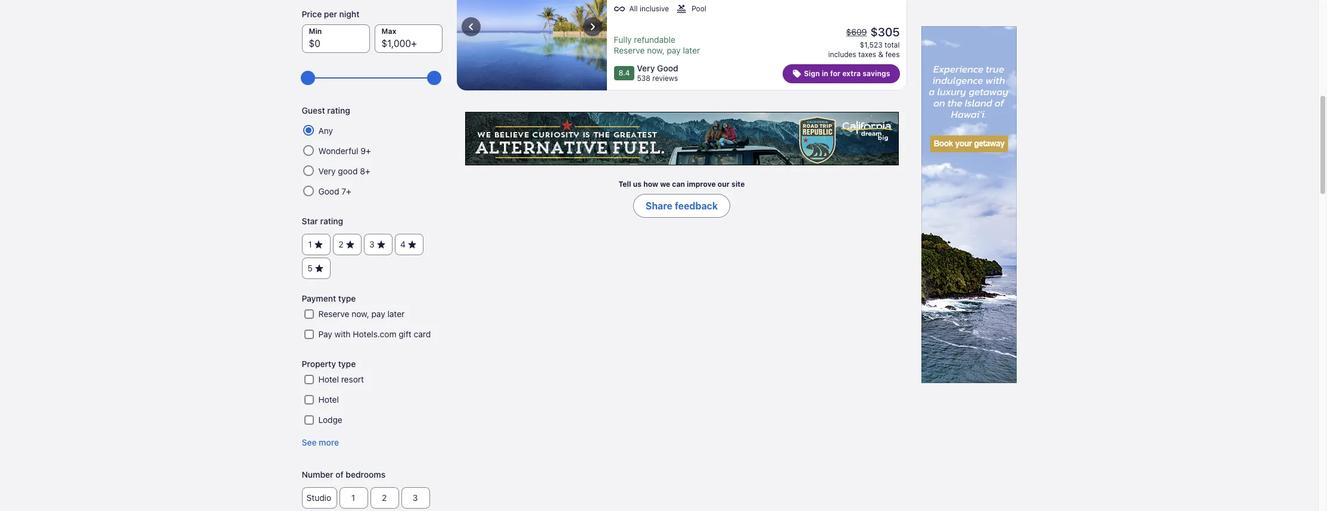 Task type: locate. For each thing, give the bounding box(es) containing it.
1 type from the top
[[338, 294, 356, 304]]

0 vertical spatial now,
[[647, 45, 665, 55]]

2 hotel from the top
[[319, 395, 339, 405]]

5
[[308, 264, 313, 274]]

later up gift
[[388, 309, 405, 320]]

xsmall image left 4
[[376, 240, 387, 250]]

xsmall image
[[345, 240, 356, 250], [407, 240, 418, 250], [314, 264, 325, 274]]

0 horizontal spatial good
[[319, 187, 339, 197]]

now,
[[647, 45, 665, 55], [352, 309, 369, 320]]

total
[[885, 41, 900, 49]]

0 vertical spatial reserve
[[614, 45, 645, 55]]

xsmall image for 1
[[313, 240, 324, 250]]

hotel down property type
[[319, 375, 339, 385]]

2 small image from the left
[[677, 4, 687, 14]]

hotel up lodge
[[319, 395, 339, 405]]

good
[[657, 63, 679, 73], [319, 187, 339, 197]]

star rating
[[302, 216, 343, 227]]

fees
[[886, 50, 900, 59]]

pay inside fully refundable reserve now, pay later
[[667, 45, 681, 55]]

now, down refundable
[[647, 45, 665, 55]]

0 horizontal spatial very
[[319, 166, 336, 177]]

0 horizontal spatial now,
[[352, 309, 369, 320]]

7+
[[342, 187, 352, 197]]

1 vertical spatial rating
[[320, 216, 343, 227]]

0 horizontal spatial xsmall image
[[314, 264, 325, 274]]

very
[[637, 63, 655, 73], [319, 166, 336, 177]]

$1,000 and above, Maximum, Price per night text field
[[375, 25, 443, 53]]

0 horizontal spatial pay
[[372, 309, 385, 320]]

1 horizontal spatial later
[[683, 45, 701, 55]]

0 horizontal spatial reserve
[[319, 309, 350, 320]]

0 vertical spatial very
[[637, 63, 655, 73]]

pay with hotels.com gift card
[[319, 330, 431, 340]]

1 down number of bedrooms
[[352, 494, 355, 504]]

1 vertical spatial now,
[[352, 309, 369, 320]]

very for very good 538 reviews
[[637, 63, 655, 73]]

xsmall image down star rating
[[313, 240, 324, 250]]

1 down star
[[308, 240, 312, 250]]

1 horizontal spatial 3
[[413, 494, 418, 504]]

any
[[319, 126, 333, 136]]

xsmall image
[[313, 240, 324, 250], [376, 240, 387, 250]]

very good 538 reviews
[[637, 63, 679, 83]]

small image for all inclusive
[[614, 4, 625, 14]]

1 vertical spatial 2
[[382, 494, 387, 504]]

2 type from the top
[[338, 359, 356, 370]]

type for property type
[[338, 359, 356, 370]]

share
[[646, 201, 673, 212]]

$1,000 and above, Maximum, Price per night range field
[[309, 65, 435, 91]]

fully refundable reserve now, pay later
[[614, 35, 701, 55]]

1 vertical spatial hotel
[[319, 395, 339, 405]]

pool
[[692, 4, 707, 13]]

very for very good 8+
[[319, 166, 336, 177]]

resort
[[341, 375, 364, 385]]

share feedback
[[646, 201, 718, 212]]

reserve down payment type
[[319, 309, 350, 320]]

0 horizontal spatial 2
[[339, 240, 344, 250]]

0 horizontal spatial 3
[[370, 240, 375, 250]]

later down pool
[[683, 45, 701, 55]]

xsmall image for 3
[[376, 240, 387, 250]]

xsmall image right 4
[[407, 240, 418, 250]]

1 hotel from the top
[[319, 375, 339, 385]]

1 small image from the left
[[614, 4, 625, 14]]

pay
[[667, 45, 681, 55], [372, 309, 385, 320]]

xsmall image left 4
[[345, 240, 356, 250]]

1 horizontal spatial xsmall image
[[345, 240, 356, 250]]

rating right star
[[320, 216, 343, 227]]

0 vertical spatial hotel
[[319, 375, 339, 385]]

0 vertical spatial rating
[[327, 106, 350, 116]]

in
[[822, 69, 829, 78]]

1 horizontal spatial now,
[[647, 45, 665, 55]]

number
[[302, 470, 334, 480]]

1 horizontal spatial small image
[[677, 4, 687, 14]]

property
[[302, 359, 336, 370]]

2 down bedrooms
[[382, 494, 387, 504]]

star
[[302, 216, 318, 227]]

gift
[[399, 330, 412, 340]]

rating up any
[[327, 106, 350, 116]]

0 vertical spatial type
[[338, 294, 356, 304]]

very up 538
[[637, 63, 655, 73]]

now, up pay with hotels.com gift card
[[352, 309, 369, 320]]

2 xsmall image from the left
[[376, 240, 387, 250]]

hotel for hotel resort
[[319, 375, 339, 385]]

our
[[718, 180, 730, 189]]

type up reserve now, pay later
[[338, 294, 356, 304]]

3
[[370, 240, 375, 250], [413, 494, 418, 504]]

rating
[[327, 106, 350, 116], [320, 216, 343, 227]]

small image
[[614, 4, 625, 14], [677, 4, 687, 14]]

see more button
[[302, 438, 443, 449]]

guest rating
[[302, 106, 350, 116]]

pay down refundable
[[667, 45, 681, 55]]

$0, Minimum, Price per night range field
[[309, 65, 435, 91]]

pay up the hotels.com
[[372, 309, 385, 320]]

1 horizontal spatial reserve
[[614, 45, 645, 55]]

payment type
[[302, 294, 356, 304]]

1 horizontal spatial good
[[657, 63, 679, 73]]

reviews
[[653, 74, 678, 83]]

xsmall image right 5
[[314, 264, 325, 274]]

beach image
[[457, 0, 607, 91]]

good
[[338, 166, 358, 177]]

small image left all
[[614, 4, 625, 14]]

later
[[683, 45, 701, 55], [388, 309, 405, 320]]

0 vertical spatial good
[[657, 63, 679, 73]]

wonderful 9+
[[319, 146, 371, 156]]

how
[[644, 180, 659, 189]]

1 horizontal spatial pay
[[667, 45, 681, 55]]

savings
[[863, 69, 891, 78]]

we
[[660, 180, 671, 189]]

1 horizontal spatial very
[[637, 63, 655, 73]]

good left 7+
[[319, 187, 339, 197]]

type up the resort
[[338, 359, 356, 370]]

8+
[[360, 166, 371, 177]]

1 vertical spatial very
[[319, 166, 336, 177]]

hotel
[[319, 375, 339, 385], [319, 395, 339, 405]]

2 horizontal spatial xsmall image
[[407, 240, 418, 250]]

includes
[[829, 50, 857, 59]]

1 horizontal spatial 2
[[382, 494, 387, 504]]

now, inside fully refundable reserve now, pay later
[[647, 45, 665, 55]]

bedrooms
[[346, 470, 386, 480]]

wonderful
[[319, 146, 359, 156]]

2
[[339, 240, 344, 250], [382, 494, 387, 504]]

2 down star rating
[[339, 240, 344, 250]]

0 vertical spatial 3
[[370, 240, 375, 250]]

0 vertical spatial later
[[683, 45, 701, 55]]

1 horizontal spatial 1
[[352, 494, 355, 504]]

1 xsmall image from the left
[[313, 240, 324, 250]]

small image left pool
[[677, 4, 687, 14]]

good up reviews
[[657, 63, 679, 73]]

type
[[338, 294, 356, 304], [338, 359, 356, 370]]

reserve down 'fully'
[[614, 45, 645, 55]]

tell
[[619, 180, 632, 189]]

us
[[633, 180, 642, 189]]

later inside fully refundable reserve now, pay later
[[683, 45, 701, 55]]

number of bedrooms
[[302, 470, 386, 480]]

reserve
[[614, 45, 645, 55], [319, 309, 350, 320]]

1
[[308, 240, 312, 250], [352, 494, 355, 504]]

1 vertical spatial later
[[388, 309, 405, 320]]

0 horizontal spatial xsmall image
[[313, 240, 324, 250]]

studio
[[307, 494, 331, 504]]

$609 button
[[846, 27, 869, 38]]

1 horizontal spatial xsmall image
[[376, 240, 387, 250]]

0 horizontal spatial later
[[388, 309, 405, 320]]

0 horizontal spatial small image
[[614, 4, 625, 14]]

1 vertical spatial reserve
[[319, 309, 350, 320]]

0 vertical spatial pay
[[667, 45, 681, 55]]

pay
[[319, 330, 332, 340]]

very left good
[[319, 166, 336, 177]]

1 vertical spatial type
[[338, 359, 356, 370]]

payment
[[302, 294, 336, 304]]

inclusive
[[640, 4, 669, 13]]

0 vertical spatial 1
[[308, 240, 312, 250]]

538
[[637, 74, 651, 83]]

very inside very good 538 reviews
[[637, 63, 655, 73]]

1 vertical spatial good
[[319, 187, 339, 197]]



Task type: vqa. For each thing, say whether or not it's contained in the screenshot.
the now, within the Fully refundable Reserve now, pay later
yes



Task type: describe. For each thing, give the bounding box(es) containing it.
fully
[[614, 35, 632, 45]]

xsmall image for 4
[[407, 240, 418, 250]]

$0, Minimum, Price per night text field
[[302, 25, 370, 53]]

xsmall image for 2
[[345, 240, 356, 250]]

show previous image for armony luxury resort & spa all inclusive adults-only a marival collection image
[[464, 20, 478, 34]]

very good 8+
[[319, 166, 371, 177]]

1 vertical spatial 1
[[352, 494, 355, 504]]

share feedback link
[[633, 194, 731, 218]]

0 vertical spatial 2
[[339, 240, 344, 250]]

refundable
[[634, 35, 676, 45]]

per
[[324, 9, 337, 19]]

see more
[[302, 438, 339, 448]]

guest
[[302, 106, 325, 116]]

good 7+
[[319, 187, 352, 197]]

sign
[[804, 69, 820, 78]]

price per night
[[302, 9, 360, 19]]

all inclusive
[[630, 4, 669, 13]]

type for payment type
[[338, 294, 356, 304]]

night
[[340, 9, 360, 19]]

$609
[[847, 27, 867, 37]]

&
[[879, 50, 884, 59]]

card
[[414, 330, 431, 340]]

$1,523
[[860, 41, 883, 49]]

sign in for extra savings link
[[783, 64, 900, 83]]

feedback
[[675, 201, 718, 212]]

$305
[[871, 25, 900, 39]]

price
[[302, 9, 322, 19]]

extra
[[843, 69, 861, 78]]

9+
[[361, 146, 371, 156]]

for
[[831, 69, 841, 78]]

more
[[319, 438, 339, 448]]

see
[[302, 438, 317, 448]]

property type
[[302, 359, 356, 370]]

taxes
[[859, 50, 877, 59]]

show next image for armony luxury resort & spa all inclusive adults-only a marival collection image
[[586, 20, 600, 34]]

small image for pool
[[677, 4, 687, 14]]

1 vertical spatial pay
[[372, 309, 385, 320]]

good inside very good 538 reviews
[[657, 63, 679, 73]]

all
[[630, 4, 638, 13]]

xsmall image for 5
[[314, 264, 325, 274]]

hotel for hotel
[[319, 395, 339, 405]]

of
[[336, 470, 344, 480]]

improve
[[687, 180, 716, 189]]

8.4
[[619, 69, 630, 77]]

with
[[335, 330, 351, 340]]

site
[[732, 180, 745, 189]]

4
[[401, 240, 406, 250]]

$609 $305 $1,523 total includes taxes & fees
[[829, 25, 900, 59]]

leading image
[[793, 69, 802, 79]]

tell us how we can improve our site
[[619, 180, 745, 189]]

sign in for extra savings
[[804, 69, 891, 78]]

rating for star rating
[[320, 216, 343, 227]]

hotels.com
[[353, 330, 397, 340]]

rating for guest rating
[[327, 106, 350, 116]]

reserve inside fully refundable reserve now, pay later
[[614, 45, 645, 55]]

hotel resort
[[319, 375, 364, 385]]

0 horizontal spatial 1
[[308, 240, 312, 250]]

lodge
[[319, 416, 343, 426]]

can
[[673, 180, 685, 189]]

reserve now, pay later
[[319, 309, 405, 320]]

1 vertical spatial 3
[[413, 494, 418, 504]]



